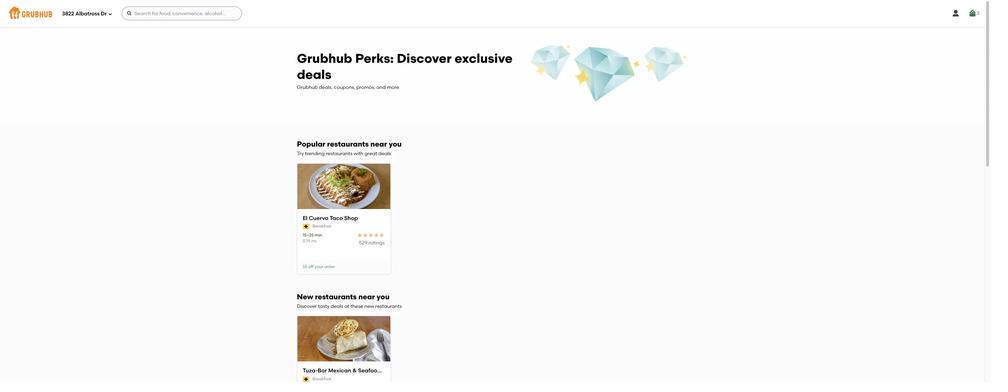 Task type: vqa. For each thing, say whether or not it's contained in the screenshot.
the leftmost $3.49 delivery
no



Task type: describe. For each thing, give the bounding box(es) containing it.
&
[[353, 367, 357, 374]]

deals inside grubhub perks: discover exclusive deals grubhub deals, coupons, promos, and more
[[297, 67, 332, 82]]

el
[[303, 215, 308, 221]]

dr
[[101, 11, 107, 17]]

near for popular restaurants near you
[[371, 140, 387, 148]]

529 ratings
[[359, 240, 385, 246]]

deals inside popular restaurants near you try trending restaurants with great deals
[[379, 151, 391, 157]]

subscription pass image for tuza-
[[303, 376, 310, 382]]

tuza-bor mexican & seafood restaurant link
[[303, 367, 413, 375]]

1 grubhub from the top
[[297, 51, 352, 66]]

ratings
[[369, 240, 385, 246]]

15–25
[[303, 233, 314, 237]]

restaurants left with on the top
[[326, 151, 353, 157]]

restaurant
[[382, 367, 413, 374]]

albatross
[[75, 11, 100, 17]]

discover inside new restaurants near you discover tasty deals at these new restaurants
[[297, 304, 317, 309]]

mi
[[312, 239, 317, 243]]

3822 albatross dr
[[62, 11, 107, 17]]

these
[[351, 304, 364, 309]]

subscription pass image for el
[[303, 224, 310, 229]]

3822
[[62, 11, 74, 17]]

0.19
[[303, 239, 310, 243]]

tasty
[[318, 304, 330, 309]]

grubhub perks: discover exclusive deals grubhub deals, coupons, promos, and more
[[297, 51, 513, 90]]

coupon deals image
[[530, 43, 688, 104]]

svg image
[[108, 12, 112, 16]]

off
[[308, 264, 314, 269]]

el cuervo taco shop
[[303, 215, 358, 221]]

tuza-
[[303, 367, 318, 374]]

discover inside grubhub perks: discover exclusive deals grubhub deals, coupons, promos, and more
[[397, 51, 452, 66]]

tuza-bor mexican & seafood restaurant logo image
[[297, 316, 390, 362]]

$5 off your order
[[303, 264, 335, 269]]

529
[[359, 240, 368, 246]]

near for new restaurants near you
[[359, 293, 375, 301]]

popular restaurants near you try trending restaurants with great deals
[[297, 140, 402, 157]]

you for new restaurants near you
[[377, 293, 390, 301]]

deals,
[[319, 85, 333, 90]]

3
[[977, 10, 980, 16]]

restaurants up with on the top
[[327, 140, 369, 148]]

great
[[365, 151, 377, 157]]



Task type: locate. For each thing, give the bounding box(es) containing it.
mexican
[[328, 367, 351, 374]]

0 vertical spatial discover
[[397, 51, 452, 66]]

tuza-bor mexican & seafood restaurant
[[303, 367, 413, 374]]

shop
[[344, 215, 358, 221]]

near up new
[[359, 293, 375, 301]]

main navigation navigation
[[0, 0, 986, 27]]

with
[[354, 151, 364, 157]]

0 vertical spatial near
[[371, 140, 387, 148]]

coupons,
[[334, 85, 355, 90]]

2 breakfast from the top
[[313, 377, 332, 381]]

you
[[389, 140, 402, 148], [377, 293, 390, 301]]

grubhub
[[297, 51, 352, 66], [297, 85, 318, 90]]

0 vertical spatial breakfast
[[313, 224, 332, 229]]

more
[[387, 85, 399, 90]]

min
[[315, 233, 322, 237]]

new
[[365, 304, 374, 309]]

svg image inside the 3 button
[[969, 9, 977, 18]]

2 subscription pass image from the top
[[303, 376, 310, 382]]

subscription pass image
[[303, 224, 310, 229], [303, 376, 310, 382]]

new restaurants near you discover tasty deals at these new restaurants
[[297, 293, 402, 309]]

1 vertical spatial subscription pass image
[[303, 376, 310, 382]]

restaurants right new
[[375, 304, 402, 309]]

star icon image
[[358, 232, 363, 238], [363, 232, 369, 238], [369, 232, 374, 238], [374, 232, 379, 238], [379, 232, 385, 238], [379, 232, 385, 238]]

1 vertical spatial deals
[[379, 151, 391, 157]]

perks:
[[355, 51, 394, 66]]

0 vertical spatial subscription pass image
[[303, 224, 310, 229]]

popular
[[297, 140, 326, 148]]

order
[[324, 264, 335, 269]]

1 subscription pass image from the top
[[303, 224, 310, 229]]

1 horizontal spatial svg image
[[952, 9, 960, 18]]

exclusive
[[455, 51, 513, 66]]

your
[[315, 264, 324, 269]]

subscription pass image down "tuza-" at bottom left
[[303, 376, 310, 382]]

breakfast
[[313, 224, 332, 229], [313, 377, 332, 381]]

near inside popular restaurants near you try trending restaurants with great deals
[[371, 140, 387, 148]]

1 horizontal spatial discover
[[397, 51, 452, 66]]

0 vertical spatial grubhub
[[297, 51, 352, 66]]

taco
[[330, 215, 343, 221]]

and
[[377, 85, 386, 90]]

breakfast down cuervo
[[313, 224, 332, 229]]

grubhub left deals, on the left top of the page
[[297, 85, 318, 90]]

try
[[297, 151, 304, 157]]

subscription pass image down el
[[303, 224, 310, 229]]

you inside new restaurants near you discover tasty deals at these new restaurants
[[377, 293, 390, 301]]

grubhub up deals, on the left top of the page
[[297, 51, 352, 66]]

trending
[[305, 151, 325, 157]]

3 button
[[969, 7, 980, 20]]

0 vertical spatial you
[[389, 140, 402, 148]]

0 horizontal spatial discover
[[297, 304, 317, 309]]

you inside popular restaurants near you try trending restaurants with great deals
[[389, 140, 402, 148]]

el cuervo taco shop logo image
[[297, 164, 390, 210]]

discover
[[397, 51, 452, 66], [297, 304, 317, 309]]

1 vertical spatial breakfast
[[313, 377, 332, 381]]

seafood
[[358, 367, 381, 374]]

restaurants
[[327, 140, 369, 148], [326, 151, 353, 157], [315, 293, 357, 301], [375, 304, 402, 309]]

breakfast down bor
[[313, 377, 332, 381]]

1 vertical spatial you
[[377, 293, 390, 301]]

0 horizontal spatial svg image
[[127, 11, 132, 16]]

new
[[297, 293, 313, 301]]

you for popular restaurants near you
[[389, 140, 402, 148]]

1 breakfast from the top
[[313, 224, 332, 229]]

bor
[[318, 367, 327, 374]]

2 horizontal spatial svg image
[[969, 9, 977, 18]]

near up great
[[371, 140, 387, 148]]

deals right great
[[379, 151, 391, 157]]

Search for food, convenience, alcohol... search field
[[122, 7, 242, 20]]

15–25 min 0.19 mi
[[303, 233, 322, 243]]

deals inside new restaurants near you discover tasty deals at these new restaurants
[[331, 304, 343, 309]]

el cuervo taco shop link
[[303, 214, 385, 222]]

2 grubhub from the top
[[297, 85, 318, 90]]

near inside new restaurants near you discover tasty deals at these new restaurants
[[359, 293, 375, 301]]

2 vertical spatial deals
[[331, 304, 343, 309]]

near
[[371, 140, 387, 148], [359, 293, 375, 301]]

promos,
[[357, 85, 376, 90]]

1 vertical spatial discover
[[297, 304, 317, 309]]

breakfast for cuervo
[[313, 224, 332, 229]]

deals up deals, on the left top of the page
[[297, 67, 332, 82]]

1 vertical spatial near
[[359, 293, 375, 301]]

deals
[[297, 67, 332, 82], [379, 151, 391, 157], [331, 304, 343, 309]]

1 vertical spatial grubhub
[[297, 85, 318, 90]]

cuervo
[[309, 215, 329, 221]]

breakfast for bor
[[313, 377, 332, 381]]

$5
[[303, 264, 308, 269]]

svg image
[[952, 9, 960, 18], [969, 9, 977, 18], [127, 11, 132, 16]]

at
[[345, 304, 350, 309]]

deals left at
[[331, 304, 343, 309]]

0 vertical spatial deals
[[297, 67, 332, 82]]

restaurants up at
[[315, 293, 357, 301]]



